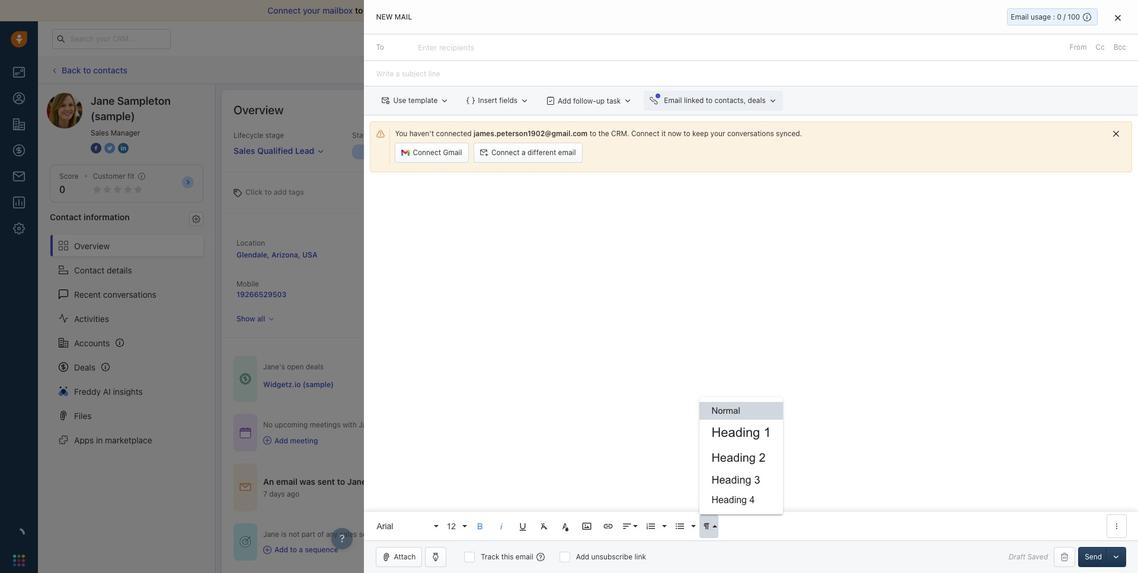 Task type: locate. For each thing, give the bounding box(es) containing it.
0 vertical spatial sales
[[91, 129, 109, 138]]

19266529503 link
[[237, 291, 287, 300]]

add down is
[[275, 546, 288, 555]]

from
[[1070, 43, 1087, 52]]

0 vertical spatial overview
[[234, 103, 284, 117]]

3 heading from the top
[[712, 475, 752, 487]]

0 vertical spatial new
[[376, 12, 393, 21]]

of
[[543, 5, 551, 15], [317, 530, 324, 539]]

1 down email usage : 0 / 100
[[1058, 32, 1061, 39]]

heading down normal link
[[712, 426, 760, 441]]

arial button
[[373, 515, 440, 539]]

email
[[1011, 12, 1029, 21], [664, 96, 682, 105]]

1 vertical spatial 1
[[764, 426, 771, 441]]

lead
[[295, 146, 315, 156]]

0 right :
[[1057, 12, 1062, 21]]

contact for contact information
[[50, 212, 82, 223]]

use template
[[393, 96, 438, 105]]

your
[[303, 5, 320, 15], [711, 129, 725, 138]]

(sample) down open
[[303, 380, 334, 389]]

days right 21
[[877, 34, 892, 42]]

email for email linked to contacts, deals
[[664, 96, 682, 105]]

(sample) up manager
[[91, 110, 135, 123]]

add meeting
[[275, 437, 318, 446]]

apps in marketplace
[[74, 436, 152, 446]]

mobile 19266529503
[[237, 280, 287, 300]]

facebook circled image
[[91, 142, 101, 155]]

close image
[[1115, 14, 1121, 21]]

1 vertical spatial overview
[[74, 241, 110, 251]]

to right now
[[684, 129, 691, 138]]

jane inside jane sampleton (sample) sales manager
[[91, 95, 115, 107]]

linkedin circled image
[[118, 142, 129, 155]]

0 horizontal spatial jane
[[91, 95, 115, 107]]

jane right sent
[[347, 477, 367, 487]]

email inside button
[[664, 96, 682, 105]]

connect for connect gmail
[[413, 148, 441, 157]]

1 up '2' on the bottom right of the page
[[764, 426, 771, 441]]

2 vertical spatial jane
[[263, 530, 279, 539]]

0 horizontal spatial deals
[[306, 363, 324, 372]]

container_wx8msf4aqz5i3rn1 image
[[240, 374, 251, 386], [240, 427, 251, 439], [240, 482, 251, 494], [240, 537, 251, 549]]

1 horizontal spatial a
[[522, 148, 526, 157]]

container_wx8msf4aqz5i3rn1 image inside add to a sequence link
[[263, 546, 272, 555]]

1 vertical spatial new
[[411, 148, 427, 157]]

add for add follow-up task
[[558, 96, 571, 105]]

connect for connect a different email
[[491, 148, 520, 157]]

activities
[[74, 314, 109, 324]]

manager
[[111, 129, 140, 138]]

add follow-up task button
[[541, 91, 638, 111], [541, 91, 638, 111]]

0 vertical spatial a
[[522, 148, 526, 157]]

email up ago
[[276, 477, 298, 487]]

ai
[[103, 387, 111, 397]]

0 vertical spatial jane
[[91, 95, 115, 107]]

customer
[[93, 172, 126, 181]]

back to contacts link
[[50, 61, 128, 80]]

0 horizontal spatial conversations
[[103, 290, 156, 300]]

0 vertical spatial container_wx8msf4aqz5i3rn1 image
[[263, 437, 272, 445]]

0 vertical spatial 1
[[1058, 32, 1061, 39]]

container_wx8msf4aqz5i3rn1 image left "7"
[[240, 482, 251, 494]]

email
[[554, 5, 574, 15], [558, 148, 576, 157], [276, 477, 298, 487], [516, 553, 533, 562]]

usage
[[1031, 12, 1051, 21]]

(sample) inside row
[[303, 380, 334, 389]]

:
[[1053, 12, 1055, 21]]

0 vertical spatial days
[[877, 34, 892, 42]]

0 vertical spatial in
[[861, 34, 867, 42]]

contact details
[[74, 265, 132, 275]]

connect inside connect gmail button
[[413, 148, 441, 157]]

Write a subject line text field
[[364, 61, 1138, 86]]

to right linked
[[706, 96, 713, 105]]

connect your mailbox link
[[268, 5, 355, 15]]

more misc image
[[1112, 522, 1122, 532]]

4 heading from the top
[[712, 496, 747, 506]]

0 inside score 0
[[59, 184, 65, 195]]

add to a sequence link
[[263, 545, 394, 556]]

draft
[[1009, 553, 1026, 562]]

your
[[814, 34, 828, 42]]

email left linked
[[664, 96, 682, 105]]

in left 21
[[861, 34, 867, 42]]

container_wx8msf4aqz5i3rn1 image for no upcoming meetings with jane.
[[240, 427, 251, 439]]

container_wx8msf4aqz5i3rn1 image down no
[[263, 437, 272, 445]]

container_wx8msf4aqz5i3rn1 image left widgetz.io
[[240, 374, 251, 386]]

1 horizontal spatial sales
[[234, 146, 255, 156]]

2 horizontal spatial jane
[[347, 477, 367, 487]]

deals
[[748, 96, 766, 105], [306, 363, 324, 372]]

new
[[376, 12, 393, 21], [411, 148, 427, 157]]

connect a different email
[[491, 148, 576, 157]]

connect down haven't
[[413, 148, 441, 157]]

location
[[237, 239, 265, 248]]

heading 4 link
[[700, 492, 783, 511]]

contact down 0 button
[[50, 212, 82, 223]]

0 horizontal spatial (sample)
[[91, 110, 135, 123]]

12
[[447, 522, 456, 532]]

usa
[[302, 251, 317, 260]]

cell
[[697, 374, 841, 398]]

synced.
[[776, 129, 802, 138]]

new inside new link
[[411, 148, 427, 157]]

1 vertical spatial (sample)
[[303, 380, 334, 389]]

0 horizontal spatial days
[[269, 490, 285, 499]]

email left usage
[[1011, 12, 1029, 21]]

0 down score
[[59, 184, 65, 195]]

0 vertical spatial (sample)
[[91, 110, 135, 123]]

0 vertical spatial 0
[[1057, 12, 1062, 21]]

1
[[1058, 32, 1061, 39], [764, 426, 771, 441]]

heading down heading 3
[[712, 496, 747, 506]]

0 vertical spatial of
[[543, 5, 551, 15]]

jane
[[91, 95, 115, 107], [347, 477, 367, 487], [263, 530, 279, 539]]

1 heading from the top
[[712, 426, 760, 441]]

explore plans
[[914, 34, 961, 43]]

connect a different email button
[[474, 143, 583, 163]]

1 vertical spatial your
[[711, 129, 725, 138]]

new link
[[352, 145, 479, 160]]

cc
[[1096, 43, 1105, 52]]

draft saved
[[1009, 553, 1048, 562]]

way
[[505, 5, 521, 15]]

1 container_wx8msf4aqz5i3rn1 image from the top
[[240, 374, 251, 386]]

jane for not
[[263, 530, 279, 539]]

1 horizontal spatial email
[[1011, 12, 1029, 21]]

show all
[[237, 315, 265, 324]]

1 vertical spatial days
[[269, 490, 285, 499]]

new down haven't
[[411, 148, 427, 157]]

add left unsubscribe
[[576, 553, 590, 562]]

to right back
[[83, 65, 91, 75]]

1 container_wx8msf4aqz5i3rn1 image from the top
[[263, 437, 272, 445]]

0
[[1057, 12, 1062, 21], [59, 184, 65, 195]]

connect inside connect a different email button
[[491, 148, 520, 157]]

1 horizontal spatial new
[[411, 148, 427, 157]]

heading 1 dialog
[[364, 0, 1138, 574]]

a left different
[[522, 148, 526, 157]]

meeting
[[290, 437, 318, 446]]

email inside button
[[558, 148, 576, 157]]

jane.
[[359, 421, 377, 430]]

1 horizontal spatial days
[[877, 34, 892, 42]]

meetings
[[310, 421, 341, 430]]

qualified
[[257, 146, 293, 156]]

of left any
[[317, 530, 324, 539]]

connect left mailbox
[[268, 5, 301, 15]]

sales up facebook circled icon
[[91, 129, 109, 138]]

sales down lifecycle
[[234, 146, 255, 156]]

0 horizontal spatial new
[[376, 12, 393, 21]]

to
[[376, 43, 384, 52]]

1 vertical spatial 0
[[59, 184, 65, 195]]

fit
[[128, 172, 134, 181]]

new inside heading 1 dialog
[[376, 12, 393, 21]]

to right mailbox
[[355, 5, 363, 15]]

container_wx8msf4aqz5i3rn1 image left no
[[240, 427, 251, 439]]

your inside heading 1 dialog
[[711, 129, 725, 138]]

add down upcoming
[[275, 437, 288, 446]]

0 vertical spatial email
[[1011, 12, 1029, 21]]

0 horizontal spatial 1
[[764, 426, 771, 441]]

apps
[[74, 436, 94, 446]]

2 container_wx8msf4aqz5i3rn1 image from the top
[[240, 427, 251, 439]]

sent
[[318, 477, 335, 487]]

container_wx8msf4aqz5i3rn1 image inside the add meeting link
[[263, 437, 272, 445]]

to right sent
[[337, 477, 345, 487]]

add for add to a sequence
[[275, 546, 288, 555]]

your right keep on the top of page
[[711, 129, 725, 138]]

container_wx8msf4aqz5i3rn1 image for an email was sent to jane
[[240, 482, 251, 494]]

to inside button
[[706, 96, 713, 105]]

and
[[451, 5, 466, 15]]

(sample) inside jane sampleton (sample) sales manager
[[91, 110, 135, 123]]

in right apps
[[96, 436, 103, 446]]

customize overview
[[1038, 106, 1105, 114]]

explore plans link
[[908, 31, 967, 46]]

contact up recent
[[74, 265, 105, 275]]

1 horizontal spatial your
[[711, 129, 725, 138]]

0 horizontal spatial of
[[317, 530, 324, 539]]

email usage : 0 / 100
[[1011, 12, 1080, 21]]

heading 1 application
[[364, 178, 1138, 541]]

sales inside jane sampleton (sample) sales manager
[[91, 129, 109, 138]]

your left mailbox
[[303, 5, 320, 15]]

Enter recipients text field
[[418, 38, 477, 57]]

overview up lifecycle stage
[[234, 103, 284, 117]]

conversations
[[727, 129, 774, 138], [103, 290, 156, 300]]

add for add unsubscribe link
[[576, 553, 590, 562]]

add left follow-
[[558, 96, 571, 105]]

sequence.
[[359, 530, 394, 539]]

Search your CRM... text field
[[52, 29, 171, 49]]

container_wx8msf4aqz5i3rn1 image
[[263, 437, 272, 445], [263, 546, 272, 555]]

1 horizontal spatial 0
[[1057, 12, 1062, 21]]

days right "7"
[[269, 490, 285, 499]]

1 horizontal spatial conversations
[[727, 129, 774, 138]]

2 container_wx8msf4aqz5i3rn1 image from the top
[[263, 546, 272, 555]]

an
[[263, 477, 274, 487]]

1 horizontal spatial jane
[[263, 530, 279, 539]]

a down "not"
[[299, 546, 303, 555]]

3 container_wx8msf4aqz5i3rn1 image from the top
[[240, 482, 251, 494]]

0 horizontal spatial overview
[[74, 241, 110, 251]]

email linked to contacts, deals button
[[644, 91, 783, 111]]

connect down the 'james.peterson1902@gmail.com'
[[491, 148, 520, 157]]

0 vertical spatial contact
[[50, 212, 82, 223]]

conversations inside heading 1 dialog
[[727, 129, 774, 138]]

1 vertical spatial contact
[[74, 265, 105, 275]]

heading up heading 4
[[712, 475, 752, 487]]

heading up heading 3
[[712, 452, 756, 465]]

container_wx8msf4aqz5i3rn1 image left is
[[240, 537, 251, 549]]

freshworks switcher image
[[13, 555, 25, 567]]

deals right contacts,
[[748, 96, 766, 105]]

0 horizontal spatial email
[[664, 96, 682, 105]]

1 vertical spatial in
[[96, 436, 103, 446]]

0 vertical spatial your
[[303, 5, 320, 15]]

1 vertical spatial deals
[[306, 363, 324, 372]]

connect your mailbox to improve deliverability and enable 2-way sync of email conversations.
[[268, 5, 634, 15]]

4 container_wx8msf4aqz5i3rn1 image from the top
[[240, 537, 251, 549]]

jane left is
[[263, 530, 279, 539]]

container_wx8msf4aqz5i3rn1 image for jane is not part of any sales sequence.
[[240, 537, 251, 549]]

1 vertical spatial jane
[[347, 477, 367, 487]]

1 horizontal spatial (sample)
[[303, 380, 334, 389]]

mng settings image
[[192, 215, 200, 223]]

0 vertical spatial deals
[[748, 96, 766, 105]]

1 horizontal spatial in
[[861, 34, 867, 42]]

jane down the "contacts"
[[91, 95, 115, 107]]

a
[[522, 148, 526, 157], [299, 546, 303, 555]]

container_wx8msf4aqz5i3rn1 image left add to a sequence
[[263, 546, 272, 555]]

1 inside 'link'
[[1058, 32, 1061, 39]]

your trial ends in 21 days
[[814, 34, 892, 42]]

1 inside application
[[764, 426, 771, 441]]

trial
[[830, 34, 842, 42]]

heading for heading 4
[[712, 496, 747, 506]]

follow-
[[573, 96, 596, 105]]

sales
[[91, 129, 109, 138], [234, 146, 255, 156]]

1 vertical spatial a
[[299, 546, 303, 555]]

1 vertical spatial email
[[664, 96, 682, 105]]

0 horizontal spatial a
[[299, 546, 303, 555]]

of right sync
[[543, 5, 551, 15]]

1 link
[[1048, 30, 1065, 48]]

add to a sequence
[[275, 546, 338, 555]]

3
[[754, 475, 760, 487]]

overview up contact details
[[74, 241, 110, 251]]

heading for heading 2
[[712, 452, 756, 465]]

heading 3 link
[[700, 470, 783, 492]]

score 0
[[59, 172, 79, 195]]

1 horizontal spatial overview
[[234, 103, 284, 117]]

email right different
[[558, 148, 576, 157]]

lifecycle
[[234, 131, 263, 140]]

email right this
[[516, 553, 533, 562]]

0 horizontal spatial in
[[96, 436, 103, 446]]

deals right open
[[306, 363, 324, 372]]

bcc
[[1114, 43, 1127, 52]]

conversations left synced.
[[727, 129, 774, 138]]

template
[[408, 96, 438, 105]]

0 vertical spatial conversations
[[727, 129, 774, 138]]

conversations down details
[[103, 290, 156, 300]]

4
[[750, 496, 755, 506]]

0 horizontal spatial 0
[[59, 184, 65, 195]]

0 horizontal spatial sales
[[91, 129, 109, 138]]

add unsubscribe link
[[576, 553, 646, 562]]

recent
[[74, 290, 101, 300]]

new left the mail
[[376, 12, 393, 21]]

1 horizontal spatial deals
[[748, 96, 766, 105]]

in
[[861, 34, 867, 42], [96, 436, 103, 446]]

2 heading from the top
[[712, 452, 756, 465]]

connected
[[436, 129, 472, 138]]

1 horizontal spatial 1
[[1058, 32, 1061, 39]]

100
[[1068, 12, 1080, 21]]

1 vertical spatial container_wx8msf4aqz5i3rn1 image
[[263, 546, 272, 555]]



Task type: vqa. For each thing, say whether or not it's contained in the screenshot.
this
yes



Task type: describe. For each thing, give the bounding box(es) containing it.
insert
[[478, 96, 497, 105]]

contacted
[[528, 148, 564, 157]]

jane for (sample)
[[91, 95, 115, 107]]

to inside an email was sent to jane 7 days ago
[[337, 477, 345, 487]]

accounts
[[74, 338, 110, 348]]

email for email usage : 0 / 100
[[1011, 12, 1029, 21]]

a inside button
[[522, 148, 526, 157]]

details
[[107, 265, 132, 275]]

add for add meeting
[[275, 437, 288, 446]]

no
[[263, 421, 273, 430]]

saved
[[1028, 553, 1048, 562]]

fields
[[499, 96, 518, 105]]

customer fit
[[93, 172, 134, 181]]

connect for connect your mailbox to improve deliverability and enable 2-way sync of email conversations.
[[268, 5, 301, 15]]

any
[[326, 530, 338, 539]]

tags
[[289, 188, 304, 197]]

gmail
[[443, 148, 462, 157]]

marketplace
[[105, 436, 152, 446]]

contact for contact details
[[74, 265, 105, 275]]

connect gmail button
[[395, 143, 469, 163]]

haven't
[[410, 129, 434, 138]]

insert fields button
[[461, 91, 535, 111]]

heading 2
[[712, 452, 766, 465]]

track
[[481, 553, 499, 562]]

contact information
[[50, 212, 130, 223]]

upcoming
[[275, 421, 308, 430]]

contacts,
[[715, 96, 746, 105]]

unsubscribe
[[592, 553, 633, 562]]

link
[[635, 553, 646, 562]]

you haven't connected james.peterson1902@gmail.com to the crm. connect it now to keep your conversations synced.
[[395, 129, 802, 138]]

to left the
[[590, 129, 597, 138]]

to down "not"
[[290, 546, 297, 555]]

contacted link
[[479, 145, 605, 160]]

sales
[[340, 530, 357, 539]]

open
[[287, 363, 304, 372]]

enable
[[468, 5, 494, 15]]

cell inside widgetz.io (sample) row
[[697, 374, 841, 398]]

was
[[300, 477, 315, 487]]

container_wx8msf4aqz5i3rn1 image for add to a sequence
[[263, 546, 272, 555]]

sync
[[523, 5, 541, 15]]

widgetz.io (sample)
[[263, 380, 334, 389]]

widgetz.io
[[263, 380, 301, 389]]

mobile
[[237, 280, 259, 289]]

email image
[[1021, 34, 1029, 44]]

explore
[[914, 34, 940, 43]]

this
[[501, 553, 514, 562]]

21
[[869, 34, 876, 42]]

19266529503
[[237, 291, 287, 300]]

linked
[[684, 96, 704, 105]]

up
[[596, 96, 605, 105]]

new for new mail
[[376, 12, 393, 21]]

normal
[[712, 406, 740, 416]]

7
[[263, 490, 267, 499]]

jane inside an email was sent to jane 7 days ago
[[347, 477, 367, 487]]

click to add tags
[[245, 188, 304, 197]]

freddy ai insights
[[74, 387, 143, 397]]

0 button
[[59, 184, 65, 195]]

new for new
[[411, 148, 427, 157]]

jane sampleton (sample) sales manager
[[91, 95, 171, 138]]

mailbox
[[323, 5, 353, 15]]

recent conversations
[[74, 290, 156, 300]]

part
[[302, 530, 315, 539]]

widgetz.io (sample) link
[[263, 380, 334, 390]]

sales qualified lead link
[[234, 141, 325, 157]]

1 horizontal spatial of
[[543, 5, 551, 15]]

plans
[[942, 34, 961, 43]]

arizona,
[[272, 251, 300, 260]]

heading 2 link
[[700, 446, 783, 470]]

customize overview button
[[1020, 102, 1112, 119]]

heading for heading 1
[[712, 426, 760, 441]]

files
[[74, 411, 92, 421]]

12 button
[[443, 515, 469, 539]]

1 vertical spatial conversations
[[103, 290, 156, 300]]

score
[[59, 172, 79, 181]]

mail
[[395, 12, 412, 21]]

widgetz.io (sample) row
[[263, 373, 841, 398]]

container_wx8msf4aqz5i3rn1 image for add meeting
[[263, 437, 272, 445]]

different
[[528, 148, 556, 157]]

all
[[257, 315, 265, 324]]

days inside an email was sent to jane 7 days ago
[[269, 490, 285, 499]]

freddy
[[74, 387, 101, 397]]

status
[[352, 131, 374, 140]]

insert fields
[[478, 96, 518, 105]]

now
[[668, 129, 682, 138]]

1 vertical spatial sales
[[234, 146, 255, 156]]

add
[[274, 188, 287, 197]]

deals inside button
[[748, 96, 766, 105]]

you
[[395, 129, 408, 138]]

to left add
[[265, 188, 272, 197]]

0 horizontal spatial your
[[303, 5, 320, 15]]

ago
[[287, 490, 299, 499]]

send button
[[1079, 548, 1109, 568]]

heading 3
[[712, 475, 760, 487]]

heading for heading 3
[[712, 475, 752, 487]]

0 inside heading 1 dialog
[[1057, 12, 1062, 21]]

twitter circled image
[[104, 142, 115, 155]]

heading 1 link
[[700, 420, 783, 446]]

connect left it
[[631, 129, 660, 138]]

click
[[245, 188, 263, 197]]

not
[[289, 530, 300, 539]]

1 vertical spatial of
[[317, 530, 324, 539]]

container_wx8msf4aqz5i3rn1 image for jane's open deals
[[240, 374, 251, 386]]

james.peterson1902@gmail.com
[[474, 129, 588, 138]]

jane is not part of any sales sequence.
[[263, 530, 394, 539]]

use
[[393, 96, 406, 105]]

2-
[[496, 5, 505, 15]]

email inside an email was sent to jane 7 days ago
[[276, 477, 298, 487]]

email right sync
[[554, 5, 574, 15]]

information
[[84, 212, 130, 223]]

track this email
[[481, 553, 533, 562]]



